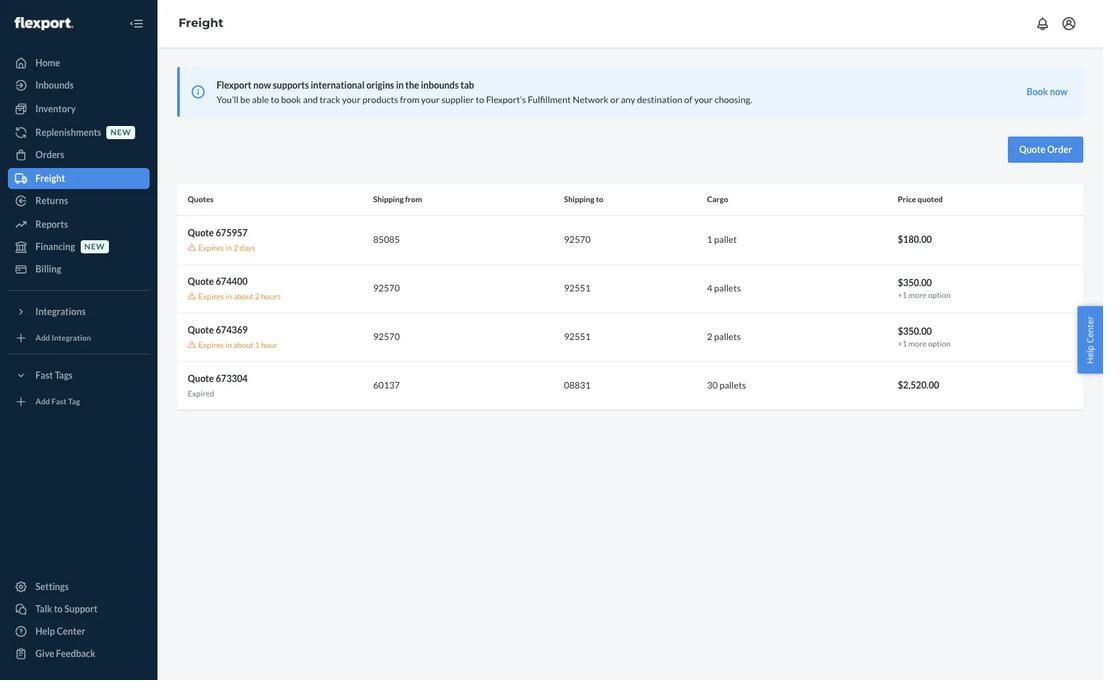 Task type: vqa. For each thing, say whether or not it's contained in the screenshot.
for
no



Task type: describe. For each thing, give the bounding box(es) containing it.
quote 674400
[[188, 275, 248, 287]]

quoted
[[918, 194, 943, 204]]

talk
[[35, 603, 52, 614]]

3 your from the left
[[694, 94, 713, 105]]

home link
[[8, 53, 150, 74]]

1 vertical spatial help
[[35, 626, 55, 637]]

+1 for 4 pallets
[[898, 290, 907, 300]]

any
[[621, 94, 635, 105]]

in for 675957
[[226, 243, 232, 252]]

+1 for 2 pallets
[[898, 339, 907, 348]]

about for 674369
[[233, 340, 254, 350]]

92551 for 2 pallets
[[564, 331, 591, 342]]

quote 674369
[[188, 324, 248, 335]]

integrations button
[[8, 301, 150, 322]]

feedback
[[56, 648, 95, 659]]

more for 2 pallets
[[909, 339, 927, 348]]

pallets for 30 pallets
[[720, 380, 746, 391]]

now for flexport
[[253, 79, 271, 91]]

order
[[1048, 144, 1073, 155]]

supports
[[273, 79, 309, 91]]

price quoted
[[898, 194, 943, 204]]

1 your from the left
[[342, 94, 361, 105]]

integration
[[52, 333, 91, 343]]

shipping from
[[373, 194, 422, 204]]

0 horizontal spatial 1
[[255, 340, 260, 350]]

returns
[[35, 195, 68, 206]]

center inside button
[[1085, 316, 1097, 343]]

85085
[[373, 234, 400, 245]]

price
[[898, 194, 916, 204]]

help inside button
[[1085, 345, 1097, 364]]

flexport
[[217, 79, 252, 91]]

new for financing
[[84, 242, 105, 252]]

flexport now supports international origins in the inbounds tab you'll be able to book and track your products from your supplier to flexport's fulfillment network or any destination of your choosing.
[[217, 79, 752, 105]]

in inside flexport now supports international origins in the inbounds tab you'll be able to book and track your products from your supplier to flexport's fulfillment network or any destination of your choosing.
[[396, 79, 404, 91]]

orders link
[[8, 144, 150, 165]]

quote 675957
[[188, 227, 248, 238]]

add integration
[[35, 333, 91, 343]]

92570 for 2 pallets
[[373, 331, 400, 342]]

fast inside dropdown button
[[35, 370, 53, 381]]

0 vertical spatial freight
[[179, 16, 224, 30]]

inbounds
[[421, 79, 459, 91]]

$350.00 +1 more option for 4 pallets
[[898, 277, 951, 300]]

add fast tag link
[[8, 391, 150, 412]]

destination
[[637, 94, 683, 105]]

quote order button
[[1008, 137, 1084, 163]]

expires for 674400
[[198, 291, 224, 301]]

shipping for shipping to
[[564, 194, 595, 204]]

30 pallets
[[707, 380, 746, 391]]

pallets for 4 pallets
[[714, 282, 741, 294]]

tab
[[461, 79, 474, 91]]

inbounds link
[[8, 75, 150, 96]]

more for 4 pallets
[[909, 290, 927, 300]]

flexport logo image
[[14, 17, 73, 30]]

2 pallets
[[707, 331, 741, 342]]

1 vertical spatial 2
[[255, 291, 260, 301]]

fast tags button
[[8, 365, 150, 386]]

reports
[[35, 219, 68, 230]]

expires for 675957
[[198, 243, 224, 252]]

reports link
[[8, 214, 150, 235]]

book
[[1027, 86, 1048, 97]]

days
[[240, 243, 255, 252]]

close navigation image
[[129, 16, 144, 32]]

option for 4 pallets
[[928, 290, 951, 300]]

1 horizontal spatial 1
[[707, 234, 713, 245]]

$2,520.00
[[898, 380, 940, 391]]

1 pallet
[[707, 234, 737, 245]]

$350.00 for 2 pallets
[[898, 325, 932, 337]]

fast tags
[[35, 370, 73, 381]]

0 horizontal spatial help center
[[35, 626, 85, 637]]

able
[[252, 94, 269, 105]]

home
[[35, 57, 60, 68]]

talk to support button
[[8, 599, 150, 620]]

expires in 2 days
[[198, 243, 255, 252]]

add for add integration
[[35, 333, 50, 343]]

2 horizontal spatial 2
[[707, 331, 713, 342]]

inbounds
[[35, 79, 74, 91]]

give feedback
[[35, 648, 95, 659]]

billing link
[[8, 259, 150, 280]]

add for add fast tag
[[35, 397, 50, 407]]

inventory
[[35, 103, 76, 114]]

billing
[[35, 263, 61, 274]]

give feedback button
[[8, 643, 150, 664]]

talk to support
[[35, 603, 98, 614]]

orders
[[35, 149, 64, 160]]

help center button
[[1078, 306, 1103, 374]]

pallets for 2 pallets
[[714, 331, 741, 342]]

returns link
[[8, 190, 150, 211]]

674369
[[216, 324, 248, 335]]

quote order
[[1020, 144, 1073, 155]]



Task type: locate. For each thing, give the bounding box(es) containing it.
integrations
[[35, 306, 86, 317]]

in for 674400
[[226, 291, 232, 301]]

1 vertical spatial new
[[84, 242, 105, 252]]

0 vertical spatial 1
[[707, 234, 713, 245]]

1 vertical spatial freight
[[35, 173, 65, 184]]

$350.00 +1 more option for 2 pallets
[[898, 325, 951, 348]]

0 vertical spatial $350.00
[[898, 277, 932, 288]]

$350.00 down the $180.00
[[898, 277, 932, 288]]

international
[[311, 79, 365, 91]]

2 shipping from the left
[[564, 194, 595, 204]]

1 $350.00 from the top
[[898, 277, 932, 288]]

quote for quote order
[[1020, 144, 1046, 155]]

about down 674369
[[233, 340, 254, 350]]

now for book
[[1050, 86, 1068, 97]]

0 vertical spatial center
[[1085, 316, 1097, 343]]

0 vertical spatial $350.00 +1 more option
[[898, 277, 951, 300]]

92570 for 4 pallets
[[373, 282, 400, 294]]

2 option from the top
[[928, 339, 951, 348]]

choosing.
[[715, 94, 752, 105]]

2 92551 from the top
[[564, 331, 591, 342]]

1 vertical spatial 1
[[255, 340, 260, 350]]

1 vertical spatial fast
[[52, 397, 67, 407]]

$180.00
[[898, 234, 932, 245]]

0 horizontal spatial new
[[84, 242, 105, 252]]

1 horizontal spatial help
[[1085, 345, 1097, 364]]

08831
[[564, 380, 591, 391]]

in down 674369
[[226, 340, 232, 350]]

option for 2 pallets
[[928, 339, 951, 348]]

1 horizontal spatial 2
[[255, 291, 260, 301]]

quote for quote 674369
[[188, 324, 214, 335]]

add fast tag
[[35, 397, 80, 407]]

new up orders link at the top left
[[111, 128, 131, 137]]

now right the book
[[1050, 86, 1068, 97]]

+1 up $2,520.00
[[898, 339, 907, 348]]

book
[[281, 94, 301, 105]]

+1
[[898, 290, 907, 300], [898, 339, 907, 348]]

1 vertical spatial expires
[[198, 291, 224, 301]]

1 option from the top
[[928, 290, 951, 300]]

2 $350.00 +1 more option from the top
[[898, 325, 951, 348]]

give
[[35, 648, 54, 659]]

freight right the close navigation 'image'
[[179, 16, 224, 30]]

1 92551 from the top
[[564, 282, 591, 294]]

origins
[[366, 79, 394, 91]]

fast left the tag
[[52, 397, 67, 407]]

now inside button
[[1050, 86, 1068, 97]]

in down 675957
[[226, 243, 232, 252]]

add integration link
[[8, 328, 150, 349]]

settings link
[[8, 576, 150, 597]]

more
[[909, 290, 927, 300], [909, 339, 927, 348]]

1 horizontal spatial new
[[111, 128, 131, 137]]

2 horizontal spatial your
[[694, 94, 713, 105]]

book now button
[[1027, 85, 1068, 98]]

add
[[35, 333, 50, 343], [35, 397, 50, 407]]

2
[[233, 243, 238, 252], [255, 291, 260, 301], [707, 331, 713, 342]]

$350.00 +1 more option down the $180.00
[[898, 277, 951, 300]]

2 vertical spatial 92570
[[373, 331, 400, 342]]

0 horizontal spatial your
[[342, 94, 361, 105]]

674400
[[216, 275, 248, 287]]

1 vertical spatial freight link
[[8, 168, 150, 189]]

1 vertical spatial $350.00 +1 more option
[[898, 325, 951, 348]]

1 expires from the top
[[198, 243, 224, 252]]

1 +1 from the top
[[898, 290, 907, 300]]

pallets right the 4
[[714, 282, 741, 294]]

0 vertical spatial help center
[[1085, 316, 1097, 364]]

freight up returns
[[35, 173, 65, 184]]

0 vertical spatial option
[[928, 290, 951, 300]]

1 vertical spatial help center
[[35, 626, 85, 637]]

1 about from the top
[[233, 291, 254, 301]]

add down the fast tags
[[35, 397, 50, 407]]

tag
[[68, 397, 80, 407]]

$350.00
[[898, 277, 932, 288], [898, 325, 932, 337]]

expires in about 2 hours
[[198, 291, 281, 301]]

quote left 674400
[[188, 275, 214, 287]]

more up $2,520.00
[[909, 339, 927, 348]]

now up 'able'
[[253, 79, 271, 91]]

2 vertical spatial pallets
[[720, 380, 746, 391]]

products
[[362, 94, 398, 105]]

2 +1 from the top
[[898, 339, 907, 348]]

help center inside button
[[1085, 316, 1097, 364]]

2 expires from the top
[[198, 291, 224, 301]]

you'll
[[217, 94, 239, 105]]

now inside flexport now supports international origins in the inbounds tab you'll be able to book and track your products from your supplier to flexport's fulfillment network or any destination of your choosing.
[[253, 79, 271, 91]]

1 vertical spatial center
[[57, 626, 85, 637]]

2 $350.00 from the top
[[898, 325, 932, 337]]

1 left the pallet
[[707, 234, 713, 245]]

expires down quote 675957
[[198, 243, 224, 252]]

60137
[[373, 380, 400, 391]]

0 horizontal spatial freight link
[[8, 168, 150, 189]]

fast
[[35, 370, 53, 381], [52, 397, 67, 407]]

flexport's
[[486, 94, 526, 105]]

675957
[[216, 227, 248, 238]]

cargo
[[707, 194, 728, 204]]

about for 674400
[[233, 291, 254, 301]]

0 vertical spatial +1
[[898, 290, 907, 300]]

2 more from the top
[[909, 339, 927, 348]]

shipping for shipping from
[[373, 194, 404, 204]]

shipping to
[[564, 194, 604, 204]]

expires for 674369
[[198, 340, 224, 350]]

0 vertical spatial expires
[[198, 243, 224, 252]]

1 left hour
[[255, 340, 260, 350]]

supplier
[[442, 94, 474, 105]]

hours
[[261, 291, 281, 301]]

expired
[[188, 389, 214, 398]]

open notifications image
[[1035, 16, 1051, 32]]

in left the
[[396, 79, 404, 91]]

4
[[707, 282, 713, 294]]

0 horizontal spatial center
[[57, 626, 85, 637]]

option
[[928, 290, 951, 300], [928, 339, 951, 348]]

freight link up returns link
[[8, 168, 150, 189]]

2 left days
[[233, 243, 238, 252]]

0 vertical spatial add
[[35, 333, 50, 343]]

92570 down shipping to
[[564, 234, 591, 245]]

0 horizontal spatial now
[[253, 79, 271, 91]]

and
[[303, 94, 318, 105]]

open account menu image
[[1061, 16, 1077, 32]]

+1 down the $180.00
[[898, 290, 907, 300]]

92551
[[564, 282, 591, 294], [564, 331, 591, 342]]

quote up expired on the left of the page
[[188, 373, 214, 384]]

2 add from the top
[[35, 397, 50, 407]]

0 vertical spatial pallets
[[714, 282, 741, 294]]

1 shipping from the left
[[373, 194, 404, 204]]

pallets right "30"
[[720, 380, 746, 391]]

to inside button
[[54, 603, 63, 614]]

$350.00 +1 more option up $2,520.00
[[898, 325, 951, 348]]

financing
[[35, 241, 75, 252]]

quote up expires in 2 days
[[188, 227, 214, 238]]

1 vertical spatial from
[[405, 194, 422, 204]]

about down 674400
[[233, 291, 254, 301]]

0 horizontal spatial freight
[[35, 173, 65, 184]]

0 vertical spatial from
[[400, 94, 420, 105]]

inventory link
[[8, 98, 150, 119]]

0 vertical spatial help
[[1085, 345, 1097, 364]]

2 vertical spatial expires
[[198, 340, 224, 350]]

hour
[[261, 340, 277, 350]]

shipping
[[373, 194, 404, 204], [564, 194, 595, 204]]

book now
[[1027, 86, 1068, 97]]

$350.00 +1 more option
[[898, 277, 951, 300], [898, 325, 951, 348]]

more down the $180.00
[[909, 290, 927, 300]]

quote left 674369
[[188, 324, 214, 335]]

1 $350.00 +1 more option from the top
[[898, 277, 951, 300]]

1 horizontal spatial freight
[[179, 16, 224, 30]]

0 vertical spatial about
[[233, 291, 254, 301]]

0 vertical spatial more
[[909, 290, 927, 300]]

2 left hours
[[255, 291, 260, 301]]

0 vertical spatial fast
[[35, 370, 53, 381]]

expires in about 1 hour
[[198, 340, 277, 350]]

quote 673304 expired
[[188, 373, 248, 398]]

fast left tags
[[35, 370, 53, 381]]

quote left order
[[1020, 144, 1046, 155]]

1 horizontal spatial help center
[[1085, 316, 1097, 364]]

$350.00 up $2,520.00
[[898, 325, 932, 337]]

freight link right the close navigation 'image'
[[179, 16, 224, 30]]

in down 674400
[[226, 291, 232, 301]]

quote
[[1020, 144, 1046, 155], [188, 227, 214, 238], [188, 275, 214, 287], [188, 324, 214, 335], [188, 373, 214, 384]]

expires down quote 674400
[[198, 291, 224, 301]]

expires down quote 674369
[[198, 340, 224, 350]]

0 vertical spatial new
[[111, 128, 131, 137]]

0 vertical spatial 92570
[[564, 234, 591, 245]]

1 horizontal spatial your
[[421, 94, 440, 105]]

new
[[111, 128, 131, 137], [84, 242, 105, 252]]

pallets
[[714, 282, 741, 294], [714, 331, 741, 342], [720, 380, 746, 391]]

new down reports link at the top
[[84, 242, 105, 252]]

tags
[[55, 370, 73, 381]]

1 vertical spatial +1
[[898, 339, 907, 348]]

option down the $180.00
[[928, 290, 951, 300]]

support
[[64, 603, 98, 614]]

1 more from the top
[[909, 290, 927, 300]]

3 expires from the top
[[198, 340, 224, 350]]

1 vertical spatial option
[[928, 339, 951, 348]]

1 horizontal spatial freight link
[[179, 16, 224, 30]]

1 vertical spatial add
[[35, 397, 50, 407]]

your down international
[[342, 94, 361, 105]]

track
[[320, 94, 340, 105]]

settings
[[35, 581, 69, 592]]

1 horizontal spatial center
[[1085, 316, 1097, 343]]

2 down the 4
[[707, 331, 713, 342]]

1 vertical spatial 92551
[[564, 331, 591, 342]]

2 your from the left
[[421, 94, 440, 105]]

1 horizontal spatial shipping
[[564, 194, 595, 204]]

quote inside button
[[1020, 144, 1046, 155]]

or
[[611, 94, 619, 105]]

network
[[573, 94, 609, 105]]

92570 up 60137
[[373, 331, 400, 342]]

1 vertical spatial 92570
[[373, 282, 400, 294]]

new for replenishments
[[111, 128, 131, 137]]

of
[[685, 94, 693, 105]]

0 horizontal spatial help
[[35, 626, 55, 637]]

replenishments
[[35, 127, 101, 138]]

0 vertical spatial 2
[[233, 243, 238, 252]]

0 horizontal spatial 2
[[233, 243, 238, 252]]

help
[[1085, 345, 1097, 364], [35, 626, 55, 637]]

2 vertical spatial 2
[[707, 331, 713, 342]]

pallet
[[714, 234, 737, 245]]

2 about from the top
[[233, 340, 254, 350]]

your right of
[[694, 94, 713, 105]]

1 horizontal spatial now
[[1050, 86, 1068, 97]]

fulfillment
[[528, 94, 571, 105]]

quote inside quote 673304 expired
[[188, 373, 214, 384]]

your
[[342, 94, 361, 105], [421, 94, 440, 105], [694, 94, 713, 105]]

92551 for 4 pallets
[[564, 282, 591, 294]]

1 vertical spatial $350.00
[[898, 325, 932, 337]]

be
[[240, 94, 250, 105]]

in for 674369
[[226, 340, 232, 350]]

pallets up 30 pallets
[[714, 331, 741, 342]]

1 vertical spatial about
[[233, 340, 254, 350]]

92570 down 85085
[[373, 282, 400, 294]]

quote for quote 674400
[[188, 275, 214, 287]]

0 vertical spatial freight link
[[179, 16, 224, 30]]

$350.00 for 4 pallets
[[898, 277, 932, 288]]

0 vertical spatial 92551
[[564, 282, 591, 294]]

0 horizontal spatial shipping
[[373, 194, 404, 204]]

4 pallets
[[707, 282, 741, 294]]

the
[[406, 79, 419, 91]]

your down inbounds
[[421, 94, 440, 105]]

help center
[[1085, 316, 1097, 364], [35, 626, 85, 637]]

quote for quote 675957
[[188, 227, 214, 238]]

1 add from the top
[[35, 333, 50, 343]]

30
[[707, 380, 718, 391]]

1 vertical spatial pallets
[[714, 331, 741, 342]]

1 vertical spatial more
[[909, 339, 927, 348]]

add left integration in the left of the page
[[35, 333, 50, 343]]

to
[[271, 94, 279, 105], [476, 94, 484, 105], [596, 194, 604, 204], [54, 603, 63, 614]]

option up $2,520.00
[[928, 339, 951, 348]]

help center link
[[8, 621, 150, 642]]

from inside flexport now supports international origins in the inbounds tab you'll be able to book and track your products from your supplier to flexport's fulfillment network or any destination of your choosing.
[[400, 94, 420, 105]]



